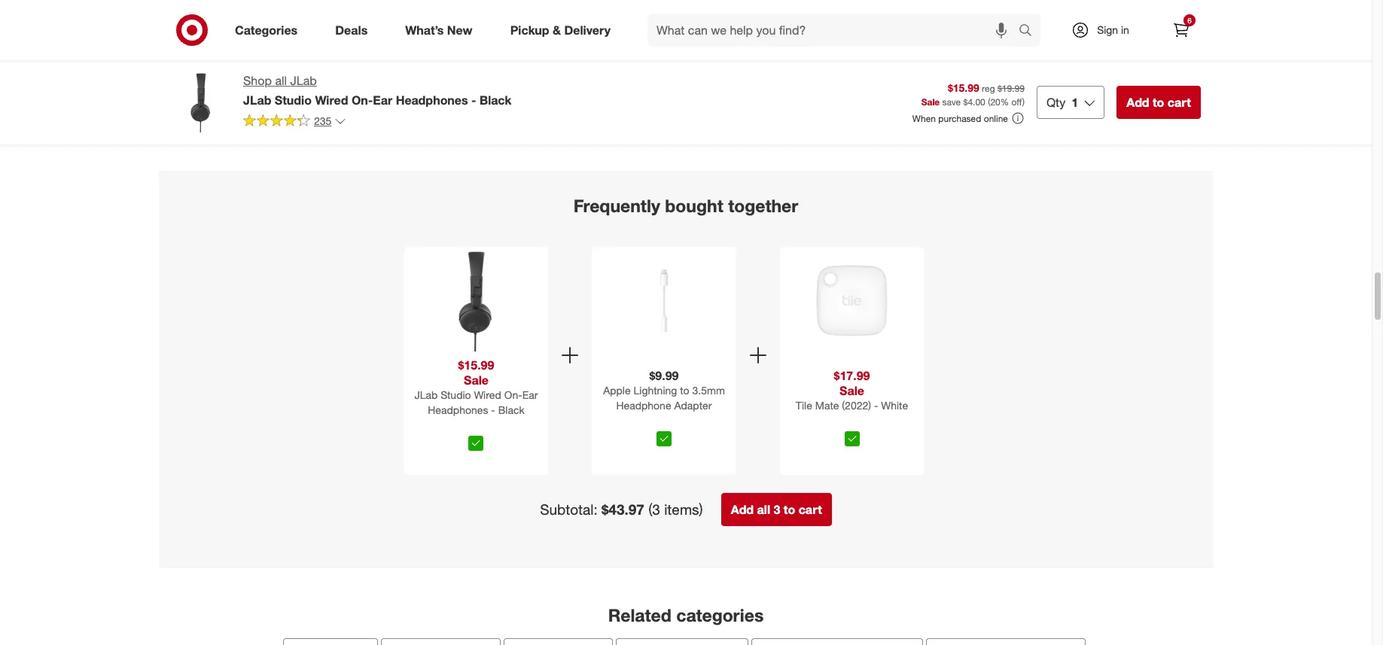 Task type: vqa. For each thing, say whether or not it's contained in the screenshot.
JLab JBuddies Wired Folding Kids Headphones - Pink (JK2-PNKRTL) link at the left of page
yes



Task type: locate. For each thing, give the bounding box(es) containing it.
reg $24.99 sale sony zx series wired on ear headphones - (mdr- zx110) add to cart
[[948, 5, 1068, 71]]

$9.99 apple lightning to 3.5mm headphone adapter
[[603, 368, 725, 412]]

jlab jbuddies wired folding kids headphones - pink (jk2-pnkrtl)
[[487, 5, 609, 44]]

jlab inside jlab studio pro wired headphones - black
[[334, 5, 357, 18]]

$24.99
[[964, 5, 991, 16]]

related
[[608, 605, 672, 626]]

1 horizontal spatial all
[[757, 503, 770, 518]]

wireless
[[180, 29, 220, 42]]

$17.99
[[834, 368, 870, 383]]

reg inside 'reg $29.99 jlab studio bluetooth wireless on-ear headphones - black add to cart'
[[180, 5, 193, 16]]

jbuddies inside jlab jbuddies wired folding kids headphones - pink (jk2-pnkrtl)
[[513, 5, 558, 18]]

jlab jbuddies wired folding kids headphones - pink (jk2-pnkrtl) link
[[487, 0, 611, 45]]

to inside button
[[784, 503, 795, 518]]

0 horizontal spatial sony
[[794, 16, 818, 29]]

wired inside $15.99 sale jlab studio wired on-ear headphones - black
[[474, 389, 501, 402]]

related categories
[[608, 605, 764, 626]]

pro
[[393, 5, 415, 18]]

kids up (jk2-
[[525, 18, 546, 31]]

1 sony from the left
[[794, 16, 818, 29]]

sale inside $15.99 sale jlab studio wired on-ear headphones - black
[[464, 373, 489, 388]]

1 zx from the left
[[896, 16, 909, 29]]

all inside shop all jlab jlab studio wired on-ear headphones - black
[[275, 73, 287, 88]]

sony inside "reg $24.99 sale sony zx series wired on ear headphones - (mdr- zx110) add to cart"
[[948, 16, 972, 29]]

jlab inside jlab jbuddies wired folding kids headphones - pink (jk2-pnkrtl)
[[487, 5, 510, 18]]

image of jlab studio wired on-ear headphones - black image
[[171, 72, 231, 133]]

pickup & delivery link
[[498, 14, 630, 47]]

- inside jlab jbuddies wired folding kids headphones - pink (jk2-pnkrtl)
[[487, 31, 491, 44]]

ear
[[241, 29, 256, 42], [876, 29, 891, 42], [948, 29, 964, 42], [373, 93, 393, 108], [522, 389, 538, 402]]

new
[[447, 22, 473, 37]]

reg inside $15.99 reg $19.99 sale save $ 4.00 ( 20 % off )
[[982, 83, 995, 94]]

jbuddies inside the "jlab jbuddies learn wired kids headphones - gray/blue"
[[667, 5, 712, 18]]

$15.99 for reg
[[948, 81, 980, 94]]

ear inside reg $39.99 sale sony mdr-zx310ap zx series wired on-ear headphones with mic - blue
[[876, 29, 891, 42]]

1 vertical spatial series
[[794, 29, 824, 42]]

all inside button
[[757, 503, 770, 518]]

1 horizontal spatial kids
[[671, 18, 692, 31]]

zx up mic
[[896, 16, 909, 29]]

jlab studio pro wired headphones - black link
[[334, 0, 457, 31]]

save
[[943, 97, 961, 108]]

1 horizontal spatial jbuddies
[[667, 5, 712, 18]]

%
[[1001, 97, 1009, 108]]

0 vertical spatial series
[[991, 16, 1021, 29]]

studio
[[360, 5, 390, 18], [206, 16, 237, 29], [275, 93, 312, 108], [441, 389, 471, 402]]

delivery
[[564, 22, 611, 37]]

to
[[206, 60, 215, 71], [360, 60, 369, 71], [514, 60, 522, 71], [667, 60, 676, 71], [821, 60, 830, 71], [975, 60, 983, 71], [1128, 60, 1137, 71], [1153, 95, 1165, 110], [680, 384, 690, 397], [784, 503, 795, 518]]

sony up zx110)
[[948, 16, 972, 29]]

add down 'gray/blue'
[[648, 60, 665, 71]]

0 horizontal spatial jbuddies
[[513, 5, 558, 18]]

on- inside shop all jlab jlab studio wired on-ear headphones - black
[[352, 93, 373, 108]]

all left 3 at the right
[[757, 503, 770, 518]]

1 horizontal spatial zx
[[975, 16, 988, 29]]

0 horizontal spatial all
[[275, 73, 287, 88]]

sign in
[[1097, 23, 1130, 36]]

add down wireless
[[187, 60, 204, 71]]

cart up $19.99
[[986, 60, 1003, 71]]

mic
[[880, 43, 897, 55]]

headphones
[[334, 18, 394, 31], [548, 18, 609, 31], [695, 18, 755, 31], [967, 29, 1027, 42], [180, 43, 240, 55], [794, 43, 855, 55], [396, 93, 468, 108], [428, 404, 488, 417]]

zx110)
[[948, 43, 981, 55]]

all for shop
[[275, 73, 287, 88]]

off
[[1012, 97, 1022, 108]]

lightning
[[634, 384, 677, 397]]

None checkbox
[[657, 431, 672, 446], [845, 431, 860, 446], [657, 431, 672, 446], [845, 431, 860, 446]]

tile mate (2022) - white image
[[801, 250, 903, 352]]

all
[[275, 73, 287, 88], [757, 503, 770, 518]]

0 horizontal spatial series
[[794, 29, 824, 42]]

reg left $39.99
[[794, 5, 808, 16]]

cart inside "reg $24.99 sale sony zx series wired on ear headphones - (mdr- zx110) add to cart"
[[986, 60, 1003, 71]]

$29.99
[[196, 5, 223, 16]]

wired
[[418, 5, 445, 18], [561, 5, 588, 18], [1023, 16, 1051, 29], [641, 18, 668, 31], [827, 29, 855, 42], [315, 93, 348, 108], [474, 389, 501, 402]]

on-
[[223, 29, 241, 42], [858, 29, 876, 42], [352, 93, 373, 108], [504, 389, 522, 402]]

add down deals
[[340, 60, 358, 71]]

$15.99 inside $15.99 reg $19.99 sale save $ 4.00 ( 20 % off )
[[948, 81, 980, 94]]

1 horizontal spatial $15.99
[[948, 81, 980, 94]]

-
[[397, 18, 401, 31], [758, 18, 762, 31], [1030, 29, 1034, 42], [487, 31, 491, 44], [243, 43, 247, 55], [900, 43, 904, 55], [471, 93, 476, 108], [874, 399, 878, 412], [491, 404, 495, 417]]

add left 3 at the right
[[731, 503, 754, 518]]

apple lightning to 3.5mm headphone adapter link
[[595, 383, 733, 425]]

2 jbuddies from the left
[[667, 5, 712, 18]]

$15.99 reg $19.99 sale save $ 4.00 ( 20 % off )
[[921, 81, 1025, 108]]

add to cart for jlab studio pro wired headphones - black
[[340, 60, 389, 71]]

cart right 3 at the right
[[799, 503, 822, 518]]

$15.99
[[948, 81, 980, 94], [458, 358, 494, 373]]

white
[[881, 399, 908, 412]]

jbuddies up 'gray/blue'
[[667, 5, 712, 18]]

reg
[[180, 5, 193, 16], [794, 5, 808, 16], [948, 5, 961, 16], [982, 83, 995, 94]]

tile mate (2022) - white link
[[783, 398, 921, 425]]

reg for wired
[[794, 5, 808, 16]]

search
[[1012, 24, 1048, 39]]

sony for mdr-
[[794, 16, 818, 29]]

tile
[[796, 399, 812, 412]]

black inside 'reg $29.99 jlab studio bluetooth wireless on-ear headphones - black add to cart'
[[250, 43, 277, 55]]

None checkbox
[[469, 436, 484, 451]]

235
[[314, 114, 332, 127]]

2 zx from the left
[[975, 16, 988, 29]]

- inside shop all jlab jlab studio wired on-ear headphones - black
[[471, 93, 476, 108]]

headphones inside $15.99 sale jlab studio wired on-ear headphones - black
[[428, 404, 488, 417]]

add
[[187, 60, 204, 71], [340, 60, 358, 71], [494, 60, 511, 71], [648, 60, 665, 71], [801, 60, 818, 71], [955, 60, 972, 71], [1109, 60, 1126, 71], [1127, 95, 1150, 110], [731, 503, 754, 518]]

online
[[984, 113, 1008, 124]]

add inside 'add all 3 to cart' button
[[731, 503, 754, 518]]

cart down (jk2-
[[525, 60, 542, 71]]

sony left mdr-
[[794, 16, 818, 29]]

headphones inside shop all jlab jlab studio wired on-ear headphones - black
[[396, 93, 468, 108]]

categories
[[676, 605, 764, 626]]

(2022)
[[842, 399, 871, 412]]

reg inside "reg $24.99 sale sony zx series wired on ear headphones - (mdr- zx110) add to cart"
[[948, 5, 961, 16]]

reg left $29.99
[[180, 5, 193, 16]]

sale inside $15.99 reg $19.99 sale save $ 4.00 ( 20 % off )
[[921, 97, 940, 108]]

reg left "$24.99"
[[948, 5, 961, 16]]

0 horizontal spatial $15.99
[[458, 358, 494, 373]]

1 vertical spatial all
[[757, 503, 770, 518]]

$15.99 up $
[[948, 81, 980, 94]]

0 horizontal spatial kids
[[525, 18, 546, 31]]

$15.99 inside $15.99 sale jlab studio wired on-ear headphones - black
[[458, 358, 494, 373]]

jbuddies up pickup
[[513, 5, 558, 18]]

2 kids from the left
[[671, 18, 692, 31]]

studio inside 'reg $29.99 jlab studio bluetooth wireless on-ear headphones - black add to cart'
[[206, 16, 237, 29]]

add all 3 to cart button
[[721, 494, 832, 527]]

with
[[858, 43, 877, 55]]

cart down what can we help you find? suggestions appear below search box
[[832, 60, 850, 71]]

0 horizontal spatial zx
[[896, 16, 909, 29]]

when purchased online
[[913, 113, 1008, 124]]

add to cart button
[[180, 54, 242, 78], [334, 54, 396, 78], [487, 54, 549, 78], [641, 54, 703, 78], [794, 54, 857, 78], [948, 54, 1010, 78], [1102, 54, 1164, 78], [1117, 86, 1201, 119]]

)
[[1022, 97, 1025, 108]]

kids
[[525, 18, 546, 31], [671, 18, 692, 31]]

- inside reg $39.99 sale sony mdr-zx310ap zx series wired on-ear headphones with mic - blue
[[900, 43, 904, 55]]

add to cart for jlab jbuddies wired folding kids headphones - pink (jk2-pnkrtl)
[[494, 60, 542, 71]]

wired inside jlab jbuddies wired folding kids headphones - pink (jk2-pnkrtl)
[[561, 5, 588, 18]]

headphones inside jlab studio pro wired headphones - black
[[334, 18, 394, 31]]

add to cart
[[340, 60, 389, 71], [494, 60, 542, 71], [648, 60, 696, 71], [801, 60, 850, 71], [1109, 60, 1157, 71], [1127, 95, 1191, 110]]

sale inside $17.99 sale tile mate (2022) - white
[[840, 383, 864, 398]]

all right shop
[[275, 73, 287, 88]]

1 horizontal spatial sony
[[948, 16, 972, 29]]

sale
[[840, 5, 857, 16], [993, 5, 1011, 16], [921, 97, 940, 108], [464, 373, 489, 388], [840, 383, 864, 398]]

to inside 'reg $29.99 jlab studio bluetooth wireless on-ear headphones - black add to cart'
[[206, 60, 215, 71]]

add right 1
[[1127, 95, 1150, 110]]

zx inside reg $39.99 sale sony mdr-zx310ap zx series wired on-ear headphones with mic - blue
[[896, 16, 909, 29]]

kids up 'gray/blue'
[[671, 18, 692, 31]]

1 horizontal spatial series
[[991, 16, 1021, 29]]

zx inside "reg $24.99 sale sony zx series wired on ear headphones - (mdr- zx110) add to cart"
[[975, 16, 988, 29]]

cart down wireless
[[218, 60, 235, 71]]

zx up zx110)
[[975, 16, 988, 29]]

add to cart for reg
[[801, 60, 850, 71]]

black
[[404, 18, 430, 31], [250, 43, 277, 55], [480, 93, 512, 108], [498, 404, 525, 417]]

sale inside "reg $24.99 sale sony zx series wired on ear headphones - (mdr- zx110) add to cart"
[[993, 5, 1011, 16]]

in
[[1121, 23, 1130, 36]]

kids inside jlab jbuddies wired folding kids headphones - pink (jk2-pnkrtl)
[[525, 18, 546, 31]]

sony inside reg $39.99 sale sony mdr-zx310ap zx series wired on-ear headphones with mic - blue
[[794, 16, 818, 29]]

jlab inside the "jlab jbuddies learn wired kids headphones - gray/blue"
[[641, 5, 664, 18]]

cart down 6 link
[[1168, 95, 1191, 110]]

studio inside shop all jlab jlab studio wired on-ear headphones - black
[[275, 93, 312, 108]]

headphones inside reg $39.99 sale sony mdr-zx310ap zx series wired on-ear headphones with mic - blue
[[794, 43, 855, 55]]

reg inside reg $39.99 sale sony mdr-zx310ap zx series wired on-ear headphones with mic - blue
[[794, 5, 808, 16]]

add inside "reg $24.99 sale sony zx series wired on ear headphones - (mdr- zx110) add to cart"
[[955, 60, 972, 71]]

reg $39.99 sale sony mdr-zx310ap zx series wired on-ear headphones with mic - blue
[[794, 5, 909, 69]]

series inside "reg $24.99 sale sony zx series wired on ear headphones - (mdr- zx110) add to cart"
[[991, 16, 1021, 29]]

black inside $15.99 sale jlab studio wired on-ear headphones - black
[[498, 404, 525, 417]]

kids inside the "jlab jbuddies learn wired kids headphones - gray/blue"
[[671, 18, 692, 31]]

0 vertical spatial $15.99
[[948, 81, 980, 94]]

reg $29.99 jlab studio bluetooth wireless on-ear headphones - black add to cart
[[180, 5, 285, 71]]

- inside 'reg $29.99 jlab studio bluetooth wireless on-ear headphones - black add to cart'
[[243, 43, 247, 55]]

$15.99 up jlab studio wired on-ear headphones - black link
[[458, 358, 494, 373]]

deals
[[335, 22, 368, 37]]

subtotal:
[[540, 501, 598, 518]]

add inside 'reg $29.99 jlab studio bluetooth wireless on-ear headphones - black add to cart'
[[187, 60, 204, 71]]

6
[[1188, 16, 1192, 25]]

1 vertical spatial $15.99
[[458, 358, 494, 373]]

what's new
[[405, 22, 473, 37]]

1 jbuddies from the left
[[513, 5, 558, 18]]

jlab inside 'reg $29.99 jlab studio bluetooth wireless on-ear headphones - black add to cart'
[[180, 16, 203, 29]]

reg up (
[[982, 83, 995, 94]]

reg for headphones
[[180, 5, 193, 16]]

add down zx110)
[[955, 60, 972, 71]]

black inside shop all jlab jlab studio wired on-ear headphones - black
[[480, 93, 512, 108]]

2 sony from the left
[[948, 16, 972, 29]]

1 kids from the left
[[525, 18, 546, 31]]

series
[[991, 16, 1021, 29], [794, 29, 824, 42]]

sale inside reg $39.99 sale sony mdr-zx310ap zx series wired on-ear headphones with mic - blue
[[840, 5, 857, 16]]

0 vertical spatial all
[[275, 73, 287, 88]]

- inside $15.99 sale jlab studio wired on-ear headphones - black
[[491, 404, 495, 417]]



Task type: describe. For each thing, give the bounding box(es) containing it.
cart down sign in "link"
[[1139, 60, 1157, 71]]

qty 1
[[1047, 95, 1079, 110]]

4.00
[[968, 97, 986, 108]]

when
[[913, 113, 936, 124]]

(jk2-
[[517, 31, 543, 44]]

(mdr-
[[1037, 29, 1068, 42]]

headphones inside jlab jbuddies wired folding kids headphones - pink (jk2-pnkrtl)
[[548, 18, 609, 31]]

- inside jlab studio pro wired headphones - black
[[397, 18, 401, 31]]

$15.99 for sale
[[458, 358, 494, 373]]

studio inside jlab studio pro wired headphones - black
[[360, 5, 390, 18]]

ear inside $15.99 sale jlab studio wired on-ear headphones - black
[[522, 389, 538, 402]]

235 link
[[243, 114, 347, 131]]

3.5mm
[[692, 384, 725, 397]]

add down what can we help you find? suggestions appear below search box
[[801, 60, 818, 71]]

6 link
[[1165, 14, 1198, 47]]

$43.97
[[602, 501, 645, 518]]

jlab studio wired on-ear headphones - black link
[[407, 388, 545, 430]]

add down pink
[[494, 60, 511, 71]]

pickup
[[510, 22, 549, 37]]

what's new link
[[393, 14, 491, 47]]

gray/blue
[[641, 31, 688, 44]]

ear inside 'reg $29.99 jlab studio bluetooth wireless on-ear headphones - black add to cart'
[[241, 29, 256, 42]]

subtotal: $43.97 (3 items)
[[540, 501, 703, 518]]

wired inside shop all jlab jlab studio wired on-ear headphones - black
[[315, 93, 348, 108]]

cart inside 'reg $29.99 jlab studio bluetooth wireless on-ear headphones - black add to cart'
[[218, 60, 235, 71]]

(3
[[649, 501, 660, 518]]

pink
[[494, 31, 514, 44]]

jbuddies for folding
[[513, 5, 558, 18]]

cart up shop all jlab jlab studio wired on-ear headphones - black
[[371, 60, 389, 71]]

all for add
[[757, 503, 770, 518]]

apple
[[603, 384, 631, 397]]

studio inside $15.99 sale jlab studio wired on-ear headphones - black
[[441, 389, 471, 402]]

black inside jlab studio pro wired headphones - black
[[404, 18, 430, 31]]

add all 3 to cart
[[731, 503, 822, 518]]

folding
[[487, 18, 522, 31]]

$15.99 sale jlab studio wired on-ear headphones - black
[[415, 358, 538, 417]]

search button
[[1012, 14, 1048, 50]]

apple lightning to 3.5mm headphone adapter image
[[613, 250, 715, 352]]

wired inside the "jlab jbuddies learn wired kids headphones - gray/blue"
[[641, 18, 668, 31]]

categories
[[235, 22, 298, 37]]

headphone
[[616, 399, 671, 412]]

$
[[964, 97, 968, 108]]

$39.99
[[810, 5, 837, 16]]

pickup & delivery
[[510, 22, 611, 37]]

on
[[1054, 16, 1068, 29]]

$19.99
[[998, 83, 1025, 94]]

- inside $17.99 sale tile mate (2022) - white
[[874, 399, 878, 412]]

pnkrtl)
[[543, 31, 586, 44]]

headphones inside "reg $24.99 sale sony zx series wired on ear headphones - (mdr- zx110) add to cart"
[[967, 29, 1027, 42]]

items)
[[664, 501, 703, 518]]

shop
[[243, 73, 272, 88]]

sign in link
[[1059, 14, 1153, 47]]

together
[[728, 195, 798, 216]]

ear inside shop all jlab jlab studio wired on-ear headphones - black
[[373, 93, 393, 108]]

&
[[553, 22, 561, 37]]

headphones inside the "jlab jbuddies learn wired kids headphones - gray/blue"
[[695, 18, 755, 31]]

add down the sign in
[[1109, 60, 1126, 71]]

(
[[988, 97, 991, 108]]

jbuddies for wired
[[667, 5, 712, 18]]

to inside "reg $24.99 sale sony zx series wired on ear headphones - (mdr- zx110) add to cart"
[[975, 60, 983, 71]]

shop all jlab jlab studio wired on-ear headphones - black
[[243, 73, 512, 108]]

kids for wired
[[671, 18, 692, 31]]

on- inside 'reg $29.99 jlab studio bluetooth wireless on-ear headphones - black add to cart'
[[223, 29, 241, 42]]

kids for folding
[[525, 18, 546, 31]]

add to cart for jlab jbuddies learn wired kids headphones - gray/blue
[[648, 60, 696, 71]]

qty
[[1047, 95, 1066, 110]]

learn
[[714, 5, 741, 18]]

1
[[1072, 95, 1079, 110]]

on- inside $15.99 sale jlab studio wired on-ear headphones - black
[[504, 389, 522, 402]]

ear inside "reg $24.99 sale sony zx series wired on ear headphones - (mdr- zx110) add to cart"
[[948, 29, 964, 42]]

sony for zx
[[948, 16, 972, 29]]

jlab studio wired on-ear headphones - black image
[[425, 250, 527, 352]]

blue
[[794, 56, 816, 69]]

cart down 'gray/blue'
[[678, 60, 696, 71]]

wired inside reg $39.99 sale sony mdr-zx310ap zx series wired on-ear headphones with mic - blue
[[827, 29, 855, 42]]

What can we help you find? suggestions appear below search field
[[648, 14, 1023, 47]]

20
[[991, 97, 1001, 108]]

$17.99 sale tile mate (2022) - white
[[796, 368, 908, 412]]

to inside the $9.99 apple lightning to 3.5mm headphone adapter
[[680, 384, 690, 397]]

bought
[[665, 195, 724, 216]]

purchased
[[939, 113, 982, 124]]

wired inside jlab studio pro wired headphones - black
[[418, 5, 445, 18]]

$9.99
[[650, 368, 679, 383]]

3
[[774, 503, 780, 518]]

deals link
[[322, 14, 387, 47]]

mdr-
[[821, 16, 849, 29]]

- inside the "jlab jbuddies learn wired kids headphones - gray/blue"
[[758, 18, 762, 31]]

adapter
[[674, 399, 712, 412]]

- inside "reg $24.99 sale sony zx series wired on ear headphones - (mdr- zx110) add to cart"
[[1030, 29, 1034, 42]]

sign
[[1097, 23, 1118, 36]]

jlab jbuddies learn wired kids headphones - gray/blue link
[[641, 0, 764, 45]]

on- inside reg $39.99 sale sony mdr-zx310ap zx series wired on-ear headphones with mic - blue
[[858, 29, 876, 42]]

zx310ap
[[849, 16, 893, 29]]

what's
[[405, 22, 444, 37]]

categories link
[[222, 14, 316, 47]]

wired inside "reg $24.99 sale sony zx series wired on ear headphones - (mdr- zx110) add to cart"
[[1023, 16, 1051, 29]]

reg for ear
[[948, 5, 961, 16]]

frequently bought together
[[574, 195, 798, 216]]

headphones inside 'reg $29.99 jlab studio bluetooth wireless on-ear headphones - black add to cart'
[[180, 43, 240, 55]]

mate
[[815, 399, 839, 412]]

series inside reg $39.99 sale sony mdr-zx310ap zx series wired on-ear headphones with mic - blue
[[794, 29, 824, 42]]

jlab inside $15.99 sale jlab studio wired on-ear headphones - black
[[415, 389, 438, 402]]

frequently
[[574, 195, 660, 216]]

cart inside button
[[799, 503, 822, 518]]

jlab studio pro wired headphones - black
[[334, 5, 445, 31]]



